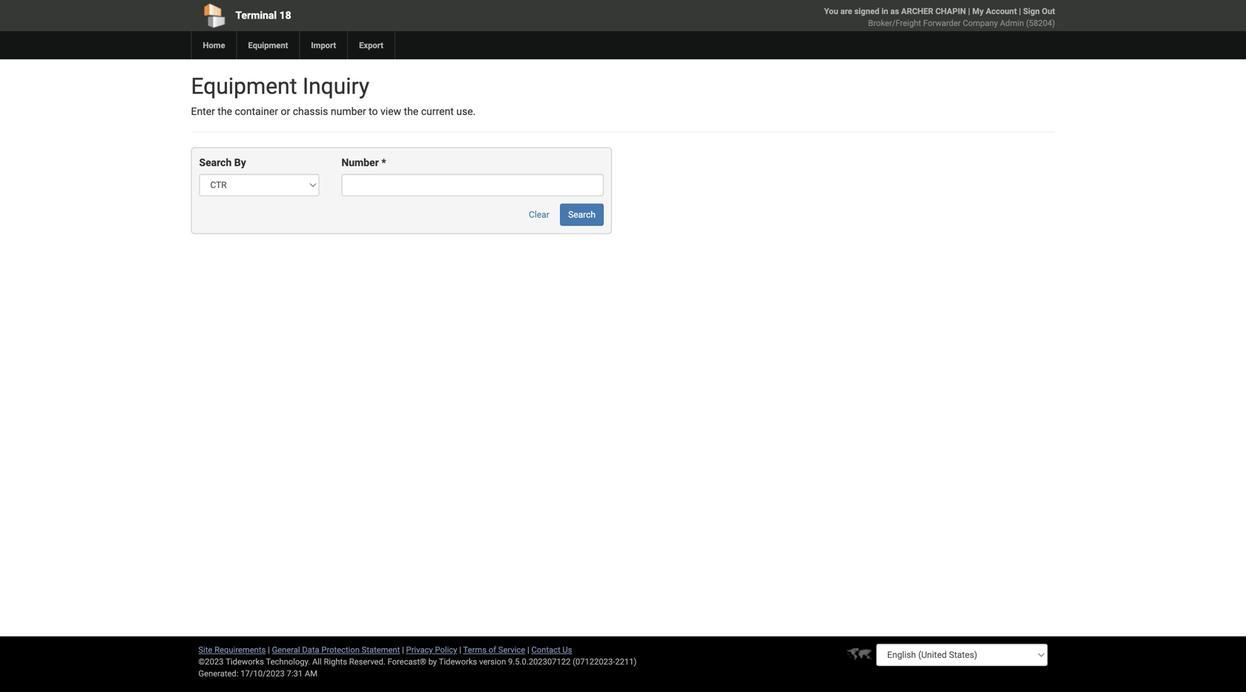 Task type: locate. For each thing, give the bounding box(es) containing it.
statement
[[362, 645, 400, 655]]

equipment inquiry enter the container or chassis number to view the current use.
[[191, 73, 476, 118]]

us
[[563, 645, 572, 655]]

home
[[203, 40, 225, 50]]

reserved.
[[349, 657, 386, 667]]

equipment down 'terminal 18'
[[248, 40, 288, 50]]

number *
[[342, 156, 386, 169]]

clear button
[[521, 204, 558, 226]]

0 vertical spatial search
[[199, 156, 232, 169]]

by
[[234, 156, 246, 169]]

| up forecast®
[[402, 645, 404, 655]]

0 horizontal spatial the
[[218, 105, 232, 118]]

1 horizontal spatial the
[[404, 105, 419, 118]]

search right clear button
[[568, 210, 596, 220]]

equipment link
[[236, 31, 299, 59]]

as
[[891, 6, 899, 16]]

version
[[479, 657, 506, 667]]

number
[[331, 105, 366, 118]]

container
[[235, 105, 278, 118]]

sign
[[1023, 6, 1040, 16]]

generated:
[[198, 669, 239, 679]]

©2023 tideworks
[[198, 657, 264, 667]]

search for search by
[[199, 156, 232, 169]]

signed
[[855, 6, 880, 16]]

| left my
[[968, 6, 971, 16]]

protection
[[322, 645, 360, 655]]

my
[[973, 6, 984, 16]]

18
[[279, 9, 291, 22]]

| left sign
[[1019, 6, 1021, 16]]

or
[[281, 105, 290, 118]]

equipment inside equipment inquiry enter the container or chassis number to view the current use.
[[191, 73, 297, 99]]

data
[[302, 645, 319, 655]]

of
[[489, 645, 496, 655]]

terminal
[[236, 9, 277, 22]]

import link
[[299, 31, 347, 59]]

enter
[[191, 105, 215, 118]]

home link
[[191, 31, 236, 59]]

|
[[968, 6, 971, 16], [1019, 6, 1021, 16], [268, 645, 270, 655], [402, 645, 404, 655], [459, 645, 461, 655], [528, 645, 530, 655]]

search inside button
[[568, 210, 596, 220]]

the
[[218, 105, 232, 118], [404, 105, 419, 118]]

0 vertical spatial equipment
[[248, 40, 288, 50]]

0 horizontal spatial search
[[199, 156, 232, 169]]

out
[[1042, 6, 1055, 16]]

technology.
[[266, 657, 310, 667]]

import
[[311, 40, 336, 50]]

search left "by" at the left of page
[[199, 156, 232, 169]]

clear
[[529, 210, 550, 220]]

archer
[[901, 6, 934, 16]]

17/10/2023
[[241, 669, 285, 679]]

forwarder
[[924, 18, 961, 28]]

site requirements link
[[198, 645, 266, 655]]

in
[[882, 6, 889, 16]]

Number * text field
[[342, 174, 604, 196]]

equipment
[[248, 40, 288, 50], [191, 73, 297, 99]]

1 vertical spatial search
[[568, 210, 596, 220]]

1 horizontal spatial search
[[568, 210, 596, 220]]

general
[[272, 645, 300, 655]]

search
[[199, 156, 232, 169], [568, 210, 596, 220]]

site requirements | general data protection statement | privacy policy | terms of service | contact us ©2023 tideworks technology. all rights reserved. forecast® by tideworks version 9.5.0.202307122 (07122023-2211) generated: 17/10/2023 7:31 am
[[198, 645, 637, 679]]

the right view
[[404, 105, 419, 118]]

terms of service link
[[463, 645, 525, 655]]

equipment inside equipment link
[[248, 40, 288, 50]]

the right enter
[[218, 105, 232, 118]]

broker/freight
[[868, 18, 921, 28]]

| left general
[[268, 645, 270, 655]]

terminal 18 link
[[191, 0, 538, 31]]

1 the from the left
[[218, 105, 232, 118]]

| up 9.5.0.202307122
[[528, 645, 530, 655]]

privacy
[[406, 645, 433, 655]]

admin
[[1000, 18, 1024, 28]]

terms
[[463, 645, 487, 655]]

site
[[198, 645, 213, 655]]

2211)
[[615, 657, 637, 667]]

all
[[312, 657, 322, 667]]

equipment up container
[[191, 73, 297, 99]]

1 vertical spatial equipment
[[191, 73, 297, 99]]

account
[[986, 6, 1017, 16]]



Task type: vqa. For each thing, say whether or not it's contained in the screenshot.
Tideworks
yes



Task type: describe. For each thing, give the bounding box(es) containing it.
(58204)
[[1026, 18, 1055, 28]]

search for search
[[568, 210, 596, 220]]

| up the tideworks
[[459, 645, 461, 655]]

chapin
[[936, 6, 966, 16]]

tideworks
[[439, 657, 477, 667]]

forecast®
[[388, 657, 426, 667]]

inquiry
[[303, 73, 370, 99]]

2 the from the left
[[404, 105, 419, 118]]

rights
[[324, 657, 347, 667]]

7:31
[[287, 669, 303, 679]]

use.
[[456, 105, 476, 118]]

number
[[342, 156, 379, 169]]

sign out link
[[1023, 6, 1055, 16]]

equipment for equipment inquiry enter the container or chassis number to view the current use.
[[191, 73, 297, 99]]

equipment for equipment
[[248, 40, 288, 50]]

are
[[841, 6, 853, 16]]

search by
[[199, 156, 246, 169]]

chassis
[[293, 105, 328, 118]]

current
[[421, 105, 454, 118]]

you
[[824, 6, 839, 16]]

my account link
[[973, 6, 1017, 16]]

contact
[[532, 645, 561, 655]]

9.5.0.202307122
[[508, 657, 571, 667]]

contact us link
[[532, 645, 572, 655]]

am
[[305, 669, 318, 679]]

export
[[359, 40, 384, 50]]

export link
[[347, 31, 395, 59]]

requirements
[[215, 645, 266, 655]]

service
[[498, 645, 525, 655]]

terminal 18
[[236, 9, 291, 22]]

to
[[369, 105, 378, 118]]

(07122023-
[[573, 657, 615, 667]]

by
[[429, 657, 437, 667]]

general data protection statement link
[[272, 645, 400, 655]]

you are signed in as archer chapin | my account | sign out broker/freight forwarder company admin (58204)
[[824, 6, 1055, 28]]

view
[[381, 105, 401, 118]]

*
[[382, 156, 386, 169]]

policy
[[435, 645, 457, 655]]

search button
[[560, 204, 604, 226]]

company
[[963, 18, 998, 28]]

privacy policy link
[[406, 645, 457, 655]]



